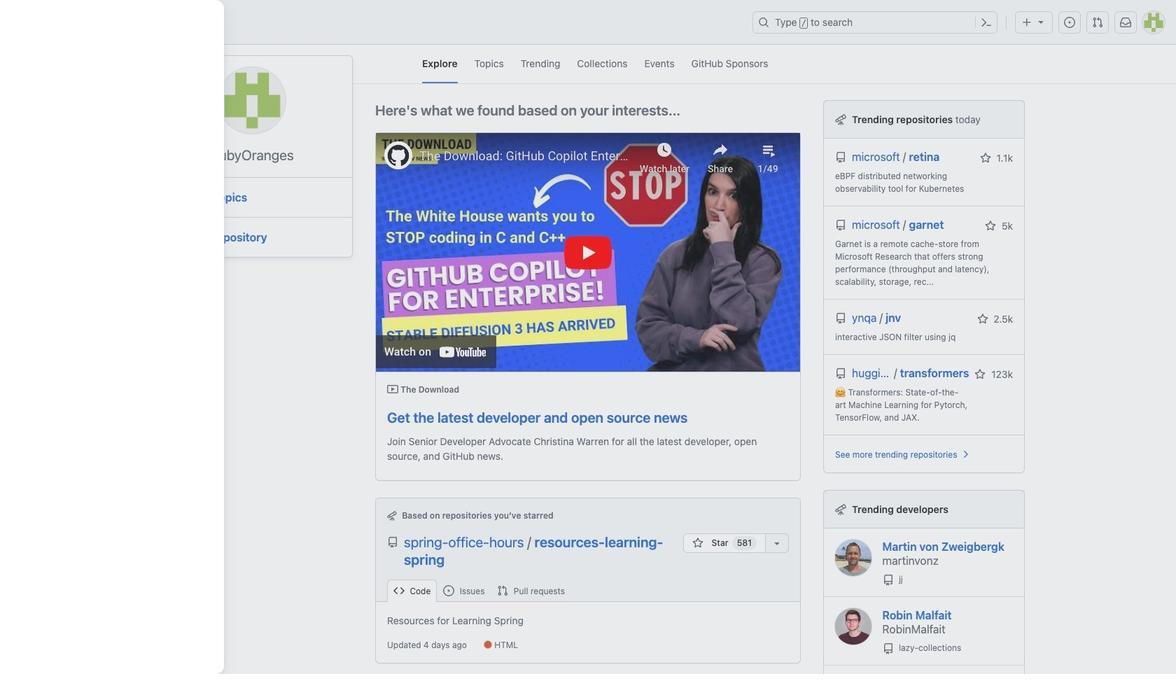 Task type: vqa. For each thing, say whether or not it's contained in the screenshot.
repo image to the bottom
yes



Task type: locate. For each thing, give the bounding box(es) containing it.
triangle down image
[[1036, 16, 1047, 27]]

1 horizontal spatial repo image
[[883, 575, 894, 586]]

repository menu element
[[376, 580, 800, 602]]

this recommendation was generated by github computers image
[[387, 511, 397, 521]]

0 vertical spatial these results are generated by github computers element
[[835, 112, 847, 127]]

command palette image
[[981, 17, 992, 28]]

these results are generated by github computers element
[[835, 112, 847, 127], [835, 502, 847, 517]]

0 vertical spatial these results are generated by github computers image
[[835, 114, 847, 125]]

2 these results are generated by github computers image from the top
[[835, 504, 847, 515]]

these results are generated by github computers image for 2nd these results are generated by github computers element from the top of the page
[[835, 504, 847, 515]]

0 horizontal spatial repo image
[[835, 368, 847, 380]]

1 vertical spatial these results are generated by github computers image
[[835, 504, 847, 515]]

0 vertical spatial repo image
[[835, 368, 847, 380]]

1 these results are generated by github computers image from the top
[[835, 114, 847, 125]]

chevron right image
[[960, 449, 972, 460]]

1 vertical spatial repo image
[[883, 575, 894, 586]]

issue opened image
[[1064, 17, 1076, 28]]

1 these results are generated by github computers element from the top
[[835, 112, 847, 127]]

star image
[[980, 153, 992, 164], [986, 221, 997, 232], [977, 314, 989, 325], [975, 369, 986, 380], [693, 538, 704, 549]]

these results are generated by github computers image
[[835, 114, 847, 125], [835, 504, 847, 515]]

1 vertical spatial these results are generated by github computers element
[[835, 502, 847, 517]]

plus image
[[1022, 17, 1033, 28]]

repo image
[[835, 152, 847, 163], [835, 220, 847, 231], [835, 313, 847, 324], [387, 537, 398, 548], [883, 643, 894, 655]]

these results are generated by github computers image for first these results are generated by github computers element from the top
[[835, 114, 847, 125]]

repo image
[[835, 368, 847, 380], [883, 575, 894, 586]]



Task type: describe. For each thing, give the bounding box(es) containing it.
notifications image
[[1121, 17, 1132, 28]]

add this repository to a list image
[[772, 538, 783, 549]]

2 these results are generated by github computers element from the top
[[835, 502, 847, 517]]

this recommendation was generated by github computers element
[[387, 510, 402, 521]]

git pull request image
[[1092, 17, 1104, 28]]

581 users starred this repository element
[[732, 536, 757, 550]]

video image
[[387, 384, 398, 395]]



